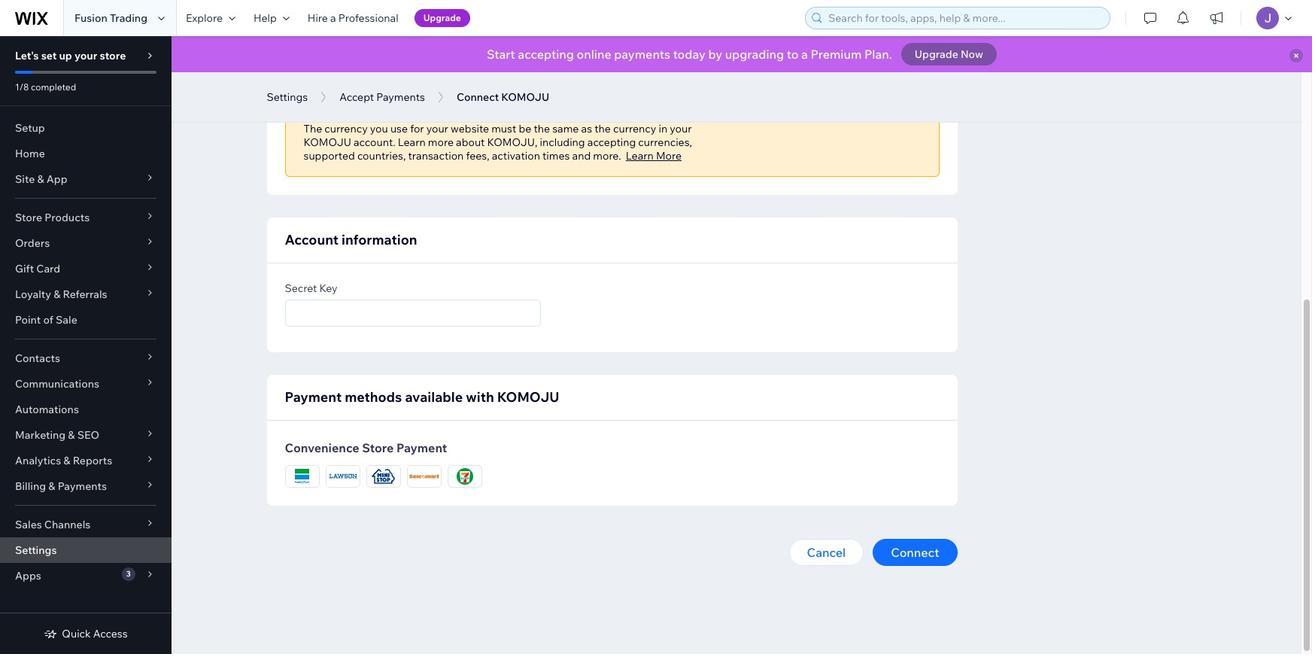 Task type: describe. For each thing, give the bounding box(es) containing it.
help
[[254, 11, 277, 25]]

store inside dropdown button
[[15, 211, 42, 224]]

orders button
[[0, 230, 172, 256]]

& for analytics
[[63, 454, 70, 467]]

analytics & reports
[[15, 454, 112, 467]]

convenience
[[285, 440, 359, 455]]

note:
[[357, 104, 383, 117]]

professional
[[339, 11, 399, 25]]

of
[[43, 313, 53, 327]]

a inside hire a professional link
[[330, 11, 336, 25]]

access
[[93, 627, 128, 640]]

automations
[[15, 403, 79, 416]]

communications
[[15, 377, 99, 391]]

loyalty & referrals button
[[0, 281, 172, 307]]

account
[[285, 231, 339, 248]]

information
[[342, 231, 417, 248]]

0 vertical spatial payment
[[285, 388, 342, 406]]

fusion
[[75, 11, 107, 25]]

sales channels button
[[0, 512, 172, 537]]

supported
[[304, 149, 355, 163]]

communications button
[[0, 371, 172, 397]]

times
[[543, 149, 570, 163]]

start
[[487, 47, 515, 62]]

start accepting online payments today by upgrading to a premium plan. alert
[[172, 36, 1313, 72]]

marketing & seo
[[15, 428, 99, 442]]

key
[[320, 281, 338, 295]]

marketing
[[15, 428, 66, 442]]

gift card
[[15, 262, 60, 275]]

same
[[553, 122, 579, 135]]

1/8
[[15, 81, 29, 93]]

quick
[[62, 627, 91, 640]]

payments inside button
[[376, 90, 425, 104]]

by
[[709, 47, 723, 62]]

be
[[519, 122, 532, 135]]

important
[[304, 104, 354, 117]]

billing
[[15, 479, 46, 493]]

payments inside popup button
[[58, 479, 107, 493]]

about
[[456, 135, 485, 149]]

cancel
[[807, 545, 846, 560]]

the
[[304, 122, 322, 135]]

apps
[[15, 569, 41, 583]]

trading
[[110, 11, 148, 25]]

in
[[659, 122, 668, 135]]

site
[[15, 172, 35, 186]]

Secret Key field
[[290, 300, 535, 326]]

site & app
[[15, 172, 67, 186]]

seo
[[77, 428, 99, 442]]

convenience store payment
[[285, 440, 447, 455]]

1 currency from the left
[[325, 122, 368, 135]]

hire a professional
[[308, 11, 399, 25]]

more
[[656, 149, 682, 163]]

familymart image
[[286, 466, 319, 487]]

account.
[[354, 135, 396, 149]]

loyalty
[[15, 288, 51, 301]]

& for billing
[[48, 479, 55, 493]]

site & app button
[[0, 166, 172, 192]]

hire
[[308, 11, 328, 25]]

let's set up your store
[[15, 49, 126, 62]]

website
[[451, 122, 489, 135]]

your inside sidebar element
[[74, 49, 97, 62]]

important note:
[[304, 104, 383, 117]]

orders
[[15, 236, 50, 250]]

1 vertical spatial komoju
[[497, 388, 560, 406]]

seicomart image
[[408, 466, 441, 487]]

store products button
[[0, 205, 172, 230]]

Search for tools, apps, help & more... field
[[824, 8, 1106, 29]]

today
[[673, 47, 706, 62]]

explore
[[186, 11, 223, 25]]

quick access button
[[44, 627, 128, 640]]

including
[[540, 135, 585, 149]]

point
[[15, 313, 41, 327]]

premium
[[811, 47, 862, 62]]

more
[[428, 135, 454, 149]]

available
[[405, 388, 463, 406]]

and
[[572, 149, 591, 163]]

more.
[[593, 149, 621, 163]]

online
[[577, 47, 612, 62]]

connect button
[[873, 539, 958, 566]]

home link
[[0, 141, 172, 166]]

upgrade now button
[[902, 43, 997, 65]]

let's
[[15, 49, 39, 62]]

point of sale
[[15, 313, 77, 327]]

referrals
[[63, 288, 107, 301]]

billing & payments button
[[0, 473, 172, 499]]

analytics & reports button
[[0, 448, 172, 473]]



Task type: vqa. For each thing, say whether or not it's contained in the screenshot.
For on the left of page
yes



Task type: locate. For each thing, give the bounding box(es) containing it.
lawson image
[[326, 466, 359, 487]]

0 horizontal spatial upgrade
[[423, 12, 461, 23]]

a right hire
[[330, 11, 336, 25]]

1 vertical spatial upgrade
[[915, 47, 959, 61]]

1/8 completed
[[15, 81, 76, 93]]

0 horizontal spatial komoju
[[304, 135, 351, 149]]

for
[[410, 122, 424, 135]]

to
[[787, 47, 799, 62]]

0 horizontal spatial the
[[534, 122, 550, 135]]

learn more
[[626, 149, 682, 163]]

accept payments
[[340, 90, 425, 104]]

sales
[[15, 518, 42, 531]]

methods
[[345, 388, 402, 406]]

& for marketing
[[68, 428, 75, 442]]

reports
[[73, 454, 112, 467]]

your right the in
[[670, 122, 692, 135]]

komoju right with
[[497, 388, 560, 406]]

contacts
[[15, 351, 60, 365]]

upgrade left "now"
[[915, 47, 959, 61]]

analytics
[[15, 454, 61, 467]]

sidebar element
[[0, 36, 172, 654]]

upgrade button
[[414, 9, 470, 27]]

setup link
[[0, 115, 172, 141]]

store products
[[15, 211, 90, 224]]

1 vertical spatial a
[[802, 47, 808, 62]]

the
[[534, 122, 550, 135], [595, 122, 611, 135]]

currencies,
[[638, 135, 692, 149]]

loyalty & referrals
[[15, 288, 107, 301]]

start accepting online payments today by upgrading to a premium plan.
[[487, 47, 892, 62]]

currency
[[325, 122, 368, 135], [613, 122, 656, 135]]

1 horizontal spatial accepting
[[588, 135, 636, 149]]

secret key
[[285, 281, 338, 295]]

a right "to"
[[802, 47, 808, 62]]

quick access
[[62, 627, 128, 640]]

& for site
[[37, 172, 44, 186]]

settings down sales
[[15, 543, 57, 557]]

1 horizontal spatial payments
[[376, 90, 425, 104]]

settings link
[[0, 537, 172, 563]]

gift card button
[[0, 256, 172, 281]]

currency left the in
[[613, 122, 656, 135]]

1 horizontal spatial the
[[595, 122, 611, 135]]

1 vertical spatial payments
[[58, 479, 107, 493]]

now
[[961, 47, 984, 61]]

fees,
[[466, 149, 490, 163]]

0 horizontal spatial payments
[[58, 479, 107, 493]]

& left seo
[[68, 428, 75, 442]]

automations link
[[0, 397, 172, 422]]

& right billing
[[48, 479, 55, 493]]

ministop image
[[367, 466, 400, 487]]

settings inside settings button
[[267, 90, 308, 104]]

1 vertical spatial payment
[[397, 440, 447, 455]]

the right be
[[534, 122, 550, 135]]

0 vertical spatial payments
[[376, 90, 425, 104]]

0 horizontal spatial store
[[15, 211, 42, 224]]

app
[[46, 172, 67, 186]]

store
[[15, 211, 42, 224], [362, 440, 394, 455]]

connect
[[891, 545, 940, 560]]

0 horizontal spatial payment
[[285, 388, 342, 406]]

cancel button
[[789, 539, 864, 566]]

completed
[[31, 81, 76, 93]]

0 horizontal spatial accepting
[[518, 47, 574, 62]]

1 horizontal spatial settings
[[267, 90, 308, 104]]

with
[[466, 388, 494, 406]]

accept payments button
[[332, 86, 433, 108]]

& inside dropdown button
[[37, 172, 44, 186]]

1 horizontal spatial store
[[362, 440, 394, 455]]

payments down analytics & reports popup button
[[58, 479, 107, 493]]

settings button
[[259, 86, 315, 108]]

the right as
[[595, 122, 611, 135]]

store up ministop icon
[[362, 440, 394, 455]]

0 horizontal spatial currency
[[325, 122, 368, 135]]

the currency you use for your website must be the same as the currency in your komoju account. learn more about komoju, including accepting currencies, supported countries, transaction fees, activation times and more.
[[304, 122, 692, 163]]

help button
[[245, 0, 299, 36]]

set
[[41, 49, 57, 62]]

channels
[[44, 518, 91, 531]]

your right "for"
[[427, 122, 448, 135]]

0 vertical spatial accepting
[[518, 47, 574, 62]]

& right site at left top
[[37, 172, 44, 186]]

card
[[36, 262, 60, 275]]

2 the from the left
[[595, 122, 611, 135]]

accepting inside alert
[[518, 47, 574, 62]]

&
[[37, 172, 44, 186], [54, 288, 60, 301], [68, 428, 75, 442], [63, 454, 70, 467], [48, 479, 55, 493]]

settings up 'the'
[[267, 90, 308, 104]]

settings for settings button
[[267, 90, 308, 104]]

& right loyalty
[[54, 288, 60, 301]]

learn left the more
[[398, 135, 426, 149]]

& for loyalty
[[54, 288, 60, 301]]

sales channels
[[15, 518, 91, 531]]

a
[[330, 11, 336, 25], [802, 47, 808, 62]]

payment methods available with komoju
[[285, 388, 560, 406]]

accept
[[340, 90, 374, 104]]

0 vertical spatial a
[[330, 11, 336, 25]]

payment up convenience
[[285, 388, 342, 406]]

3
[[126, 569, 131, 579]]

upgrade right professional
[[423, 12, 461, 23]]

your right up
[[74, 49, 97, 62]]

1 horizontal spatial komoju
[[497, 388, 560, 406]]

transaction
[[408, 149, 464, 163]]

upgrading
[[725, 47, 784, 62]]

komoju inside the currency you use for your website must be the same as the currency in your komoju account. learn more about komoju, including accepting currencies, supported countries, transaction fees, activation times and more.
[[304, 135, 351, 149]]

gift
[[15, 262, 34, 275]]

learn left "more"
[[626, 149, 654, 163]]

setup
[[15, 121, 45, 135]]

settings inside the settings link
[[15, 543, 57, 557]]

point of sale link
[[0, 307, 172, 333]]

0 horizontal spatial your
[[74, 49, 97, 62]]

settings
[[267, 90, 308, 104], [15, 543, 57, 557]]

1 the from the left
[[534, 122, 550, 135]]

a inside start accepting online payments today by upgrading to a premium plan. alert
[[802, 47, 808, 62]]

must
[[492, 122, 517, 135]]

products
[[45, 211, 90, 224]]

payment up seicomart icon
[[397, 440, 447, 455]]

2 currency from the left
[[613, 122, 656, 135]]

0 horizontal spatial settings
[[15, 543, 57, 557]]

0 vertical spatial store
[[15, 211, 42, 224]]

learn inside the currency you use for your website must be the same as the currency in your komoju account. learn more about komoju, including accepting currencies, supported countries, transaction fees, activation times and more.
[[398, 135, 426, 149]]

learn
[[398, 135, 426, 149], [626, 149, 654, 163]]

1 horizontal spatial learn
[[626, 149, 654, 163]]

komoju down important
[[304, 135, 351, 149]]

secret
[[285, 281, 317, 295]]

upgrade inside start accepting online payments today by upgrading to a premium plan. alert
[[915, 47, 959, 61]]

account information
[[285, 231, 417, 248]]

& left the reports
[[63, 454, 70, 467]]

payments up the use
[[376, 90, 425, 104]]

0 horizontal spatial learn
[[398, 135, 426, 149]]

0 vertical spatial upgrade
[[423, 12, 461, 23]]

1 vertical spatial accepting
[[588, 135, 636, 149]]

payments
[[376, 90, 425, 104], [58, 479, 107, 493]]

use
[[391, 122, 408, 135]]

store up the orders
[[15, 211, 42, 224]]

0 vertical spatial settings
[[267, 90, 308, 104]]

1 horizontal spatial your
[[427, 122, 448, 135]]

1 horizontal spatial upgrade
[[915, 47, 959, 61]]

payment
[[285, 388, 342, 406], [397, 440, 447, 455]]

1 horizontal spatial a
[[802, 47, 808, 62]]

accepting
[[518, 47, 574, 62], [588, 135, 636, 149]]

settings for the settings link
[[15, 543, 57, 557]]

1 horizontal spatial currency
[[613, 122, 656, 135]]

fusion trading
[[75, 11, 148, 25]]

learn more link
[[626, 149, 682, 163]]

1 horizontal spatial payment
[[397, 440, 447, 455]]

up
[[59, 49, 72, 62]]

0 horizontal spatial a
[[330, 11, 336, 25]]

upgrade for upgrade
[[423, 12, 461, 23]]

upgrade for upgrade now
[[915, 47, 959, 61]]

& inside "popup button"
[[54, 288, 60, 301]]

1 vertical spatial store
[[362, 440, 394, 455]]

payments
[[614, 47, 671, 62]]

1 vertical spatial settings
[[15, 543, 57, 557]]

billing & payments
[[15, 479, 107, 493]]

currency down important note:
[[325, 122, 368, 135]]

seveneleven image
[[448, 466, 481, 487]]

hire a professional link
[[299, 0, 408, 36]]

contacts button
[[0, 345, 172, 371]]

accepting inside the currency you use for your website must be the same as the currency in your komoju account. learn more about komoju, including accepting currencies, supported countries, transaction fees, activation times and more.
[[588, 135, 636, 149]]

upgrade
[[423, 12, 461, 23], [915, 47, 959, 61]]

0 vertical spatial komoju
[[304, 135, 351, 149]]

2 horizontal spatial your
[[670, 122, 692, 135]]



